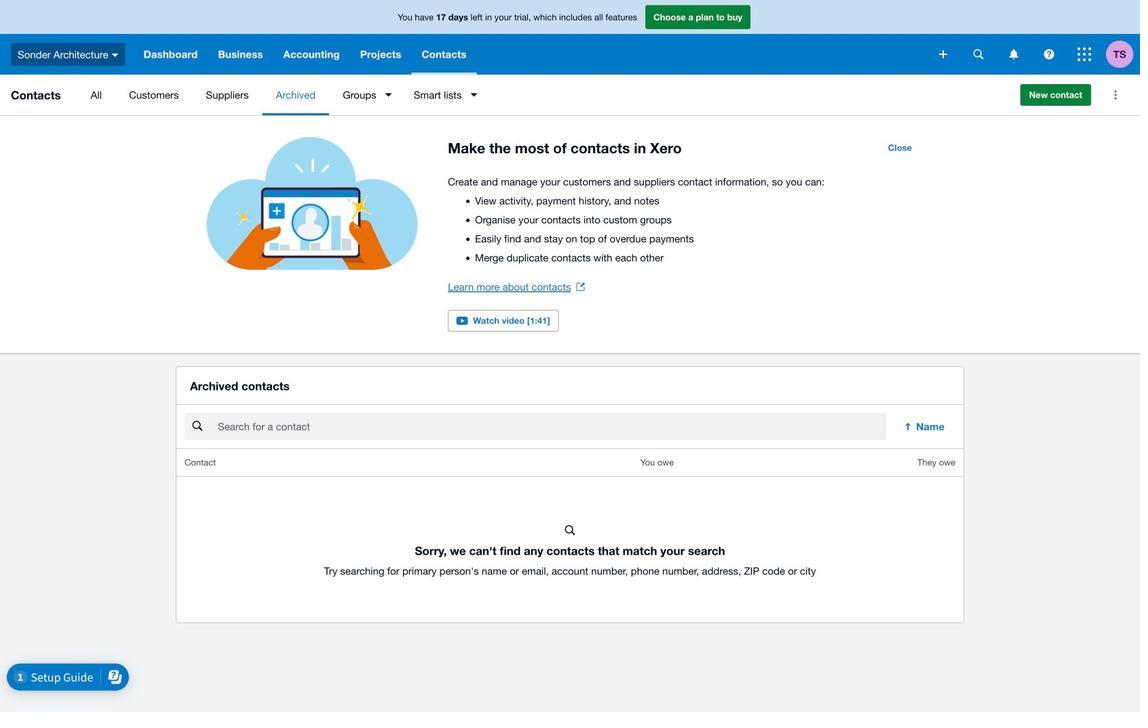 Task type: locate. For each thing, give the bounding box(es) containing it.
menu
[[77, 75, 1010, 115]]

banner
[[0, 0, 1141, 75]]

svg image
[[974, 49, 984, 59], [1010, 49, 1019, 59], [112, 53, 119, 57]]

contact list table element
[[177, 450, 964, 623]]

0 horizontal spatial svg image
[[940, 50, 948, 58]]

0 horizontal spatial svg image
[[112, 53, 119, 57]]

svg image
[[1078, 48, 1092, 61], [1044, 49, 1055, 59], [940, 50, 948, 58]]

2 horizontal spatial svg image
[[1010, 49, 1019, 59]]



Task type: vqa. For each thing, say whether or not it's contained in the screenshot.
> corresponding to Outstanding
no



Task type: describe. For each thing, give the bounding box(es) containing it.
1 horizontal spatial svg image
[[974, 49, 984, 59]]

actions menu image
[[1102, 81, 1130, 109]]

Search for a contact field
[[217, 414, 887, 440]]

2 horizontal spatial svg image
[[1078, 48, 1092, 61]]

1 horizontal spatial svg image
[[1044, 49, 1055, 59]]



